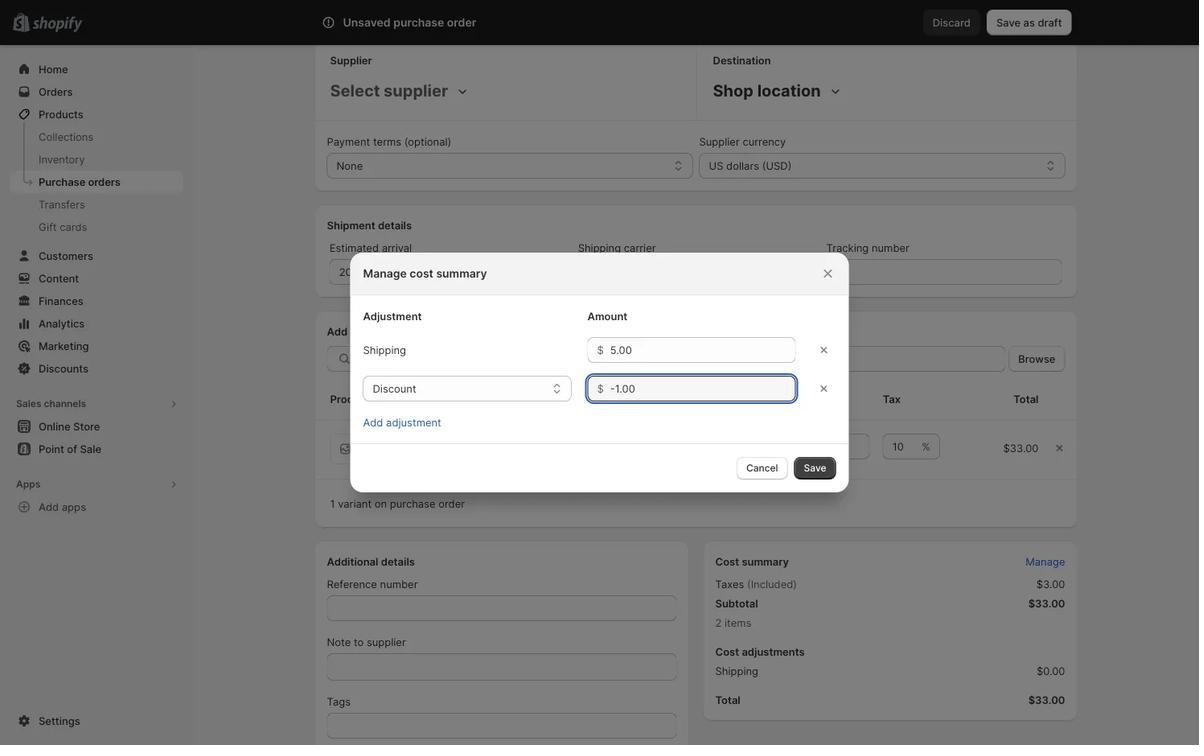 Task type: vqa. For each thing, say whether or not it's contained in the screenshot.
that
no



Task type: describe. For each thing, give the bounding box(es) containing it.
add apps button
[[10, 496, 183, 518]]

cancel
[[747, 462, 779, 474]]

variant
[[338, 497, 372, 510]]

sales channels
[[16, 398, 86, 410]]

additional details
[[327, 555, 415, 568]]

collections link
[[10, 126, 183, 148]]

add products
[[327, 325, 396, 338]]

1 vertical spatial order
[[439, 497, 465, 510]]

gift cards
[[39, 220, 87, 233]]

1 horizontal spatial shipping
[[578, 241, 621, 254]]

1 vertical spatial purchase
[[390, 497, 436, 510]]

details for shipment details
[[378, 219, 412, 231]]

apps button
[[10, 473, 183, 496]]

shipment details
[[327, 219, 412, 231]]

settings
[[39, 715, 80, 727]]

0 vertical spatial 1
[[416, 435, 421, 448]]

discard
[[933, 16, 971, 29]]

us
[[709, 159, 724, 172]]

unsaved purchase order
[[343, 16, 477, 29]]

as
[[1024, 16, 1036, 29]]

add adjustment button
[[354, 411, 451, 434]]

arrival
[[382, 241, 412, 254]]

add for add adjustment
[[363, 416, 383, 428]]

supplier sku
[[524, 393, 590, 405]]

transfers
[[39, 198, 85, 210]]

number for tracking number
[[872, 241, 910, 254]]

browse
[[1019, 352, 1056, 365]]

number for reference number
[[380, 578, 418, 590]]

manage button
[[1016, 550, 1075, 573]]

discounts
[[39, 362, 88, 375]]

supplier for supplier
[[330, 54, 372, 66]]

cost summary
[[716, 555, 789, 568]]

none
[[337, 159, 363, 172]]

2
[[716, 616, 722, 629]]

carrier
[[624, 241, 656, 254]]

cancel button
[[737, 457, 788, 480]]

unsaved
[[343, 16, 391, 29]]

purchase orders link
[[10, 171, 183, 193]]

shipping carrier
[[578, 241, 656, 254]]

2 horizontal spatial shipping
[[716, 665, 759, 677]]

0 vertical spatial total
[[1014, 393, 1039, 405]]

amount
[[588, 310, 628, 322]]

tax
[[883, 393, 901, 405]]

additional
[[327, 555, 379, 568]]

0 vertical spatial order
[[447, 16, 477, 29]]

home
[[39, 63, 68, 75]]

supplier for supplier currency
[[700, 135, 740, 148]]

us dollars (usd)
[[709, 159, 792, 172]]

destination
[[713, 54, 771, 66]]

save for save
[[804, 462, 827, 474]]

manage cost summary dialog
[[0, 253, 1200, 492]]

cost for cost summary
[[716, 555, 740, 568]]

discount
[[373, 382, 417, 395]]

payment terms (optional)
[[327, 135, 452, 148]]

save as draft
[[997, 16, 1063, 29]]

payment
[[327, 135, 370, 148]]

add for add apps
[[39, 501, 59, 513]]

note to supplier
[[327, 636, 406, 648]]

products
[[350, 325, 396, 338]]

apps
[[16, 478, 40, 490]]

supplier currency
[[700, 135, 786, 148]]

cost adjustments
[[716, 645, 805, 658]]

orders
[[88, 175, 121, 188]]

inventory link
[[10, 148, 183, 171]]

0 vertical spatial $33.00
[[1004, 442, 1039, 454]]

discard link
[[923, 10, 981, 35]]

(included)
[[748, 578, 797, 590]]

settings link
[[10, 710, 183, 732]]

terms
[[373, 135, 402, 148]]

0 horizontal spatial total
[[716, 694, 741, 706]]

cost for cost adjustments
[[716, 645, 740, 658]]

browse button
[[1009, 346, 1066, 372]]

supplier
[[367, 636, 406, 648]]

cards
[[60, 220, 87, 233]]

purchase orders
[[39, 175, 121, 188]]

inventory
[[39, 153, 85, 165]]

supplier for supplier sku
[[524, 393, 566, 405]]

summary inside dialog
[[436, 267, 487, 280]]

1 $ text field from the top
[[611, 337, 796, 363]]

items
[[725, 616, 752, 629]]

discounts link
[[10, 357, 183, 380]]



Task type: locate. For each thing, give the bounding box(es) containing it.
details for additional details
[[381, 555, 415, 568]]

0 vertical spatial add
[[327, 325, 348, 338]]

adjustments
[[742, 645, 805, 658]]

products up collections
[[39, 108, 84, 120]]

add left products
[[327, 325, 348, 338]]

0 vertical spatial purchase
[[394, 16, 444, 29]]

add left apps
[[39, 501, 59, 513]]

1 vertical spatial 1
[[330, 497, 335, 510]]

transfers link
[[10, 193, 183, 216]]

save right the cancel
[[804, 462, 827, 474]]

$ right sku
[[597, 382, 604, 395]]

0 horizontal spatial manage
[[363, 267, 407, 280]]

1 vertical spatial products
[[330, 393, 376, 405]]

summary right cost
[[436, 267, 487, 280]]

tags
[[327, 695, 351, 708]]

1
[[416, 435, 421, 448], [330, 497, 335, 510]]

shipping left carrier
[[578, 241, 621, 254]]

add adjustment
[[363, 416, 442, 428]]

products link
[[10, 103, 183, 126]]

0 vertical spatial cost
[[790, 393, 814, 405]]

currency
[[743, 135, 786, 148]]

1 $ from the top
[[597, 344, 604, 356]]

number
[[872, 241, 910, 254], [380, 578, 418, 590]]

1 horizontal spatial add
[[327, 325, 348, 338]]

1 vertical spatial details
[[381, 555, 415, 568]]

1 vertical spatial number
[[380, 578, 418, 590]]

2 horizontal spatial add
[[363, 416, 383, 428]]

cost up save button
[[790, 393, 814, 405]]

manage inside dialog
[[363, 267, 407, 280]]

0 vertical spatial manage
[[363, 267, 407, 280]]

sku
[[569, 393, 590, 405]]

add
[[327, 325, 348, 338], [363, 416, 383, 428], [39, 501, 59, 513]]

2 vertical spatial $33.00
[[1029, 694, 1066, 706]]

0 horizontal spatial 1
[[330, 497, 335, 510]]

add for add products
[[327, 325, 348, 338]]

0 vertical spatial $
[[597, 344, 604, 356]]

1 vertical spatial total
[[716, 694, 741, 706]]

shipping down products
[[363, 344, 406, 356]]

save inside button
[[804, 462, 827, 474]]

$
[[597, 344, 604, 356], [597, 382, 604, 395]]

0 vertical spatial summary
[[436, 267, 487, 280]]

2 horizontal spatial supplier
[[700, 135, 740, 148]]

save
[[997, 16, 1021, 29], [804, 462, 827, 474]]

shipping down cost adjustments
[[716, 665, 759, 677]]

2 vertical spatial shipping
[[716, 665, 759, 677]]

add apps
[[39, 501, 86, 513]]

manage down arrival
[[363, 267, 407, 280]]

save for save as draft
[[997, 16, 1021, 29]]

manage cost summary
[[363, 267, 487, 280]]

manage for manage cost summary
[[363, 267, 407, 280]]

total down browse button
[[1014, 393, 1039, 405]]

gift
[[39, 220, 57, 233]]

shipping inside manage cost summary dialog
[[363, 344, 406, 356]]

1 vertical spatial $ text field
[[611, 376, 796, 402]]

details up arrival
[[378, 219, 412, 231]]

cost for cost
[[790, 393, 814, 405]]

2 $ text field from the top
[[611, 376, 796, 402]]

product 1
[[374, 435, 421, 448]]

summary up (included)
[[742, 555, 789, 568]]

1 horizontal spatial manage
[[1026, 555, 1066, 568]]

save inside button
[[997, 16, 1021, 29]]

supplier
[[330, 54, 372, 66], [700, 135, 740, 148], [524, 393, 566, 405]]

$0.00
[[1037, 665, 1066, 677]]

products up add adjustment
[[330, 393, 376, 405]]

shopify image
[[32, 16, 82, 33]]

channels
[[44, 398, 86, 410]]

$33.00 for total
[[1029, 694, 1066, 706]]

total down cost adjustments
[[716, 694, 741, 706]]

0 horizontal spatial add
[[39, 501, 59, 513]]

home link
[[10, 58, 183, 80]]

1 horizontal spatial 1
[[416, 435, 421, 448]]

search button
[[367, 10, 833, 35]]

manage up $3.00
[[1026, 555, 1066, 568]]

tracking
[[827, 241, 869, 254]]

manage
[[363, 267, 407, 280], [1026, 555, 1066, 568]]

1 horizontal spatial products
[[330, 393, 376, 405]]

1 vertical spatial supplier
[[700, 135, 740, 148]]

1 variant on purchase order
[[330, 497, 465, 510]]

estimated arrival
[[330, 241, 412, 254]]

1 horizontal spatial summary
[[742, 555, 789, 568]]

0 vertical spatial supplier
[[330, 54, 372, 66]]

note
[[327, 636, 351, 648]]

0 horizontal spatial products
[[39, 108, 84, 120]]

shipment
[[327, 219, 376, 231]]

2 vertical spatial supplier
[[524, 393, 566, 405]]

on
[[375, 497, 387, 510]]

navigation
[[314, 0, 337, 17]]

0 horizontal spatial shipping
[[363, 344, 406, 356]]

reference number
[[327, 578, 418, 590]]

summary
[[436, 267, 487, 280], [742, 555, 789, 568]]

order right 'search'
[[447, 16, 477, 29]]

details up reference number
[[381, 555, 415, 568]]

1 vertical spatial manage
[[1026, 555, 1066, 568]]

number down additional details
[[380, 578, 418, 590]]

add up product
[[363, 416, 383, 428]]

$ for 1st $ text field from the bottom
[[597, 382, 604, 395]]

supplier down unsaved
[[330, 54, 372, 66]]

0 vertical spatial $ text field
[[611, 337, 796, 363]]

1 horizontal spatial number
[[872, 241, 910, 254]]

order right on
[[439, 497, 465, 510]]

products
[[39, 108, 84, 120], [330, 393, 376, 405]]

0 horizontal spatial save
[[804, 462, 827, 474]]

total
[[1014, 393, 1039, 405], [716, 694, 741, 706]]

1 vertical spatial add
[[363, 416, 383, 428]]

1 vertical spatial cost
[[716, 555, 740, 568]]

number right tracking
[[872, 241, 910, 254]]

$ down the amount
[[597, 344, 604, 356]]

0 vertical spatial products
[[39, 108, 84, 120]]

$33.00 for subtotal
[[1029, 597, 1066, 610]]

1 vertical spatial shipping
[[363, 344, 406, 356]]

0 vertical spatial shipping
[[578, 241, 621, 254]]

manage for manage
[[1026, 555, 1066, 568]]

cost down 2 items
[[716, 645, 740, 658]]

quantity
[[663, 393, 706, 405]]

to
[[354, 636, 364, 648]]

add inside manage cost summary dialog
[[363, 416, 383, 428]]

reference
[[327, 578, 377, 590]]

1 vertical spatial $
[[597, 382, 604, 395]]

purchase right unsaved
[[394, 16, 444, 29]]

$ for 2nd $ text field from the bottom of the manage cost summary dialog
[[597, 344, 604, 356]]

0 vertical spatial save
[[997, 16, 1021, 29]]

taxes
[[716, 578, 745, 590]]

2 vertical spatial cost
[[716, 645, 740, 658]]

product
[[374, 435, 414, 448]]

sales channels button
[[10, 393, 183, 415]]

1 vertical spatial save
[[804, 462, 827, 474]]

adjustment
[[386, 416, 442, 428]]

0 vertical spatial number
[[872, 241, 910, 254]]

save button
[[795, 457, 836, 480]]

shipping
[[578, 241, 621, 254], [363, 344, 406, 356], [716, 665, 759, 677]]

supplier left sku
[[524, 393, 566, 405]]

search
[[393, 16, 427, 29]]

1 vertical spatial $33.00
[[1029, 597, 1066, 610]]

save as draft button
[[987, 10, 1072, 35]]

1 down adjustment
[[416, 435, 421, 448]]

(optional)
[[405, 135, 452, 148]]

1 horizontal spatial supplier
[[524, 393, 566, 405]]

adjustment
[[363, 310, 422, 322]]

cost up 'taxes'
[[716, 555, 740, 568]]

tracking number
[[827, 241, 910, 254]]

(usd)
[[763, 159, 792, 172]]

purchase right on
[[390, 497, 436, 510]]

1 vertical spatial summary
[[742, 555, 789, 568]]

product 1 link
[[374, 435, 421, 448]]

1 horizontal spatial total
[[1014, 393, 1039, 405]]

0 horizontal spatial number
[[380, 578, 418, 590]]

estimated
[[330, 241, 379, 254]]

dollars
[[727, 159, 760, 172]]

$3.00
[[1037, 578, 1066, 590]]

draft
[[1038, 16, 1063, 29]]

purchase
[[394, 16, 444, 29], [390, 497, 436, 510]]

$ text field
[[611, 337, 796, 363], [611, 376, 796, 402]]

$33.00
[[1004, 442, 1039, 454], [1029, 597, 1066, 610], [1029, 694, 1066, 706]]

subtotal
[[716, 597, 759, 610]]

2 $ from the top
[[597, 382, 604, 395]]

purchase
[[39, 175, 86, 188]]

0 vertical spatial details
[[378, 219, 412, 231]]

manage inside button
[[1026, 555, 1066, 568]]

gift cards link
[[10, 216, 183, 238]]

1 horizontal spatial save
[[997, 16, 1021, 29]]

save left 'as'
[[997, 16, 1021, 29]]

cost
[[410, 267, 434, 280]]

1 left variant
[[330, 497, 335, 510]]

collections
[[39, 130, 93, 143]]

sales
[[16, 398, 41, 410]]

supplier up us
[[700, 135, 740, 148]]

apps
[[62, 501, 86, 513]]

0 horizontal spatial supplier
[[330, 54, 372, 66]]

2 vertical spatial add
[[39, 501, 59, 513]]

0 horizontal spatial summary
[[436, 267, 487, 280]]

order
[[447, 16, 477, 29], [439, 497, 465, 510]]



